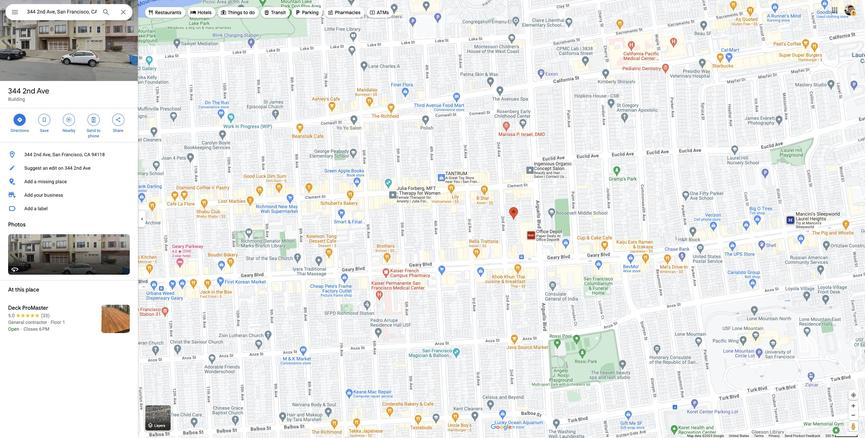 Task type: vqa. For each thing, say whether or not it's contained in the screenshot.
344 associated with Ave
yes



Task type: describe. For each thing, give the bounding box(es) containing it.

[[66, 116, 72, 124]]

200 ft button
[[826, 435, 858, 439]]

5.0 stars 33 reviews image
[[8, 313, 50, 319]]

⋅
[[20, 327, 22, 332]]

ft
[[832, 435, 835, 439]]

add a missing place
[[24, 179, 67, 185]]

2nd inside button
[[74, 166, 82, 171]]

344 2nd ave main content
[[0, 0, 138, 439]]

do
[[249, 9, 255, 16]]


[[295, 9, 301, 16]]

a for missing
[[34, 179, 37, 185]]

 button
[[5, 4, 24, 22]]

privacy button
[[769, 434, 780, 439]]

share
[[113, 128, 123, 133]]

94118
[[92, 152, 105, 158]]

photos
[[8, 222, 26, 229]]

(33)
[[41, 313, 50, 319]]


[[370, 9, 376, 16]]

344 2nd ave building
[[8, 87, 49, 102]]

nearby
[[63, 128, 75, 133]]

344 inside button
[[65, 166, 73, 171]]

ave inside button
[[83, 166, 91, 171]]

deck promaster
[[8, 305, 48, 312]]

zoom out image
[[851, 413, 856, 419]]

344 for ave,
[[24, 152, 32, 158]]

 transit
[[264, 9, 286, 16]]

floor
[[51, 320, 61, 326]]

200
[[826, 435, 831, 439]]

send for send product feedback
[[785, 435, 793, 439]]

add for add a missing place
[[24, 179, 33, 185]]

place inside button
[[55, 179, 67, 185]]

phone
[[88, 134, 99, 139]]

deck
[[8, 305, 21, 312]]

states
[[740, 435, 749, 439]]

344 2nd Ave, San Francisco, CA 94118 field
[[5, 4, 133, 20]]

344 2nd ave, san francisco, ca 94118 button
[[0, 148, 138, 162]]

add a label button
[[0, 202, 138, 216]]

send product feedback
[[785, 435, 821, 439]]

©2023
[[703, 435, 713, 439]]


[[264, 9, 270, 16]]

send for send to phone
[[87, 128, 96, 133]]

1 vertical spatial place
[[26, 287, 39, 294]]

200 ft
[[826, 435, 835, 439]]

ca
[[84, 152, 90, 158]]

terms
[[755, 435, 764, 439]]

an
[[43, 166, 48, 171]]

francisco,
[[62, 152, 83, 158]]

send to phone
[[87, 128, 100, 139]]

hotels
[[198, 9, 212, 16]]

add your business link
[[0, 189, 138, 202]]

show your location image
[[851, 393, 857, 399]]

add your business
[[24, 193, 63, 198]]

a for label
[[34, 206, 37, 212]]

add for add your business
[[24, 193, 33, 198]]


[[115, 116, 121, 124]]

contractor
[[25, 320, 47, 326]]

feedback
[[806, 435, 821, 439]]

add for add a label
[[24, 206, 33, 212]]

privacy
[[769, 435, 780, 439]]


[[17, 116, 23, 124]]

missing
[[38, 179, 54, 185]]

terms button
[[755, 434, 764, 439]]

 pharmacies
[[328, 9, 361, 16]]

united states button
[[729, 434, 749, 439]]

data
[[695, 435, 702, 439]]

actions for 344 2nd ave region
[[0, 109, 138, 142]]

transit
[[271, 9, 286, 16]]

product
[[794, 435, 805, 439]]

zoom in image
[[851, 404, 856, 409]]

suggest
[[24, 166, 42, 171]]

344 for ave
[[8, 87, 21, 96]]



Task type: locate. For each thing, give the bounding box(es) containing it.
2 vertical spatial 2nd
[[74, 166, 82, 171]]


[[91, 116, 97, 124]]

0 horizontal spatial send
[[87, 128, 96, 133]]

1 vertical spatial send
[[785, 435, 793, 439]]

save
[[40, 128, 49, 133]]

1 vertical spatial ave
[[83, 166, 91, 171]]

 things to do
[[220, 9, 255, 16]]

place down on
[[55, 179, 67, 185]]

show street view coverage image
[[849, 422, 859, 432]]

2nd inside 344 2nd ave building
[[23, 87, 35, 96]]

ave inside 344 2nd ave building
[[37, 87, 49, 96]]

0 vertical spatial place
[[55, 179, 67, 185]]

add inside the add your business link
[[24, 193, 33, 198]]

your
[[34, 193, 43, 198]]


[[11, 7, 19, 17]]

ave
[[37, 87, 49, 96], [83, 166, 91, 171]]

1 horizontal spatial 344
[[24, 152, 32, 158]]

add a missing place button
[[0, 175, 138, 189]]

send up "phone"
[[87, 128, 96, 133]]


[[148, 9, 154, 16]]

2 vertical spatial add
[[24, 206, 33, 212]]

1 horizontal spatial ave
[[83, 166, 91, 171]]

1 vertical spatial 2nd
[[33, 152, 41, 158]]

footer containing map data ©2023 google
[[687, 434, 826, 439]]

send left product
[[785, 435, 793, 439]]

add a label
[[24, 206, 48, 212]]

1 horizontal spatial to
[[244, 9, 248, 16]]

label
[[38, 206, 48, 212]]

1 vertical spatial add
[[24, 193, 33, 198]]

suggest an edit on 344 2nd ave
[[24, 166, 91, 171]]

6 pm
[[39, 327, 49, 332]]

add inside the add a label button
[[24, 206, 33, 212]]

 search field
[[5, 4, 133, 22]]

at this place
[[8, 287, 39, 294]]

a left 'missing'
[[34, 179, 37, 185]]

344 inside button
[[24, 152, 32, 158]]

san
[[52, 152, 60, 158]]

0 vertical spatial add
[[24, 179, 33, 185]]

on
[[58, 166, 63, 171]]

to inside send to phone
[[97, 128, 100, 133]]

0 vertical spatial a
[[34, 179, 37, 185]]

 restaurants
[[148, 9, 181, 16]]


[[41, 116, 47, 124]]

0 vertical spatial send
[[87, 128, 96, 133]]

2 a from the top
[[34, 206, 37, 212]]

to inside  things to do
[[244, 9, 248, 16]]

344
[[8, 87, 21, 96], [24, 152, 32, 158], [65, 166, 73, 171]]

344 inside 344 2nd ave building
[[8, 87, 21, 96]]

5.0
[[8, 313, 15, 319]]

344 up suggest
[[24, 152, 32, 158]]

 parking
[[295, 9, 319, 16]]

business
[[44, 193, 63, 198]]

344 right on
[[65, 166, 73, 171]]

0 vertical spatial ave
[[37, 87, 49, 96]]

united states
[[729, 435, 749, 439]]

add down suggest
[[24, 179, 33, 185]]

0 horizontal spatial to
[[97, 128, 100, 133]]

a inside button
[[34, 179, 37, 185]]

a inside button
[[34, 206, 37, 212]]

1 horizontal spatial place
[[55, 179, 67, 185]]

google
[[714, 435, 724, 439]]


[[220, 9, 227, 16]]

open
[[8, 327, 19, 332]]

2nd up building
[[23, 87, 35, 96]]

send inside button
[[785, 435, 793, 439]]


[[328, 9, 334, 16]]

a
[[34, 179, 37, 185], [34, 206, 37, 212]]

parking
[[302, 9, 319, 16]]

send
[[87, 128, 96, 133], [785, 435, 793, 439]]

place
[[55, 179, 67, 185], [26, 287, 39, 294]]

344 up building
[[8, 87, 21, 96]]

map data ©2023 google
[[687, 435, 724, 439]]

add left label
[[24, 206, 33, 212]]

0 horizontal spatial place
[[26, 287, 39, 294]]

united
[[729, 435, 739, 439]]

·
[[48, 320, 49, 326]]

2nd left ave,
[[33, 152, 41, 158]]

closes
[[24, 327, 38, 332]]

to up "phone"
[[97, 128, 100, 133]]

1 vertical spatial to
[[97, 128, 100, 133]]

 hotels
[[190, 9, 212, 16]]

to
[[244, 9, 248, 16], [97, 128, 100, 133]]

1 a from the top
[[34, 179, 37, 185]]

2 horizontal spatial 344
[[65, 166, 73, 171]]

344 2nd ave, san francisco, ca 94118
[[24, 152, 105, 158]]

ave down ca
[[83, 166, 91, 171]]

promaster
[[22, 305, 48, 312]]

0 horizontal spatial 344
[[8, 87, 21, 96]]

0 vertical spatial 2nd
[[23, 87, 35, 96]]

layers
[[154, 424, 165, 429]]

1 horizontal spatial send
[[785, 435, 793, 439]]

1 vertical spatial a
[[34, 206, 37, 212]]

add
[[24, 179, 33, 185], [24, 193, 33, 198], [24, 206, 33, 212]]

ave up 
[[37, 87, 49, 96]]

add left your on the top left
[[24, 193, 33, 198]]

2nd down francisco, at the left top of page
[[74, 166, 82, 171]]

1 vertical spatial 344
[[24, 152, 32, 158]]

restaurants
[[155, 9, 181, 16]]

atms
[[377, 9, 389, 16]]

2nd
[[23, 87, 35, 96], [33, 152, 41, 158], [74, 166, 82, 171]]

add inside the add a missing place button
[[24, 179, 33, 185]]

edit
[[49, 166, 57, 171]]

google maps element
[[0, 0, 866, 439]]


[[190, 9, 196, 16]]

2nd inside button
[[33, 152, 41, 158]]

none field inside 344 2nd ave, san francisco, ca 94118 field
[[27, 8, 97, 16]]

collapse side panel image
[[138, 216, 146, 223]]

2 vertical spatial 344
[[65, 166, 73, 171]]

map
[[687, 435, 694, 439]]

1
[[63, 320, 65, 326]]

building
[[8, 97, 25, 102]]

place right this in the left of the page
[[26, 287, 39, 294]]

footer
[[687, 434, 826, 439]]

a left label
[[34, 206, 37, 212]]

None field
[[27, 8, 97, 16]]

things
[[228, 9, 242, 16]]

2 add from the top
[[24, 193, 33, 198]]

this
[[15, 287, 24, 294]]

ave,
[[43, 152, 51, 158]]

to left do
[[244, 9, 248, 16]]

2nd for ave,
[[33, 152, 41, 158]]

 atms
[[370, 9, 389, 16]]

0 vertical spatial 344
[[8, 87, 21, 96]]

general
[[8, 320, 24, 326]]

pharmacies
[[335, 9, 361, 16]]

send inside send to phone
[[87, 128, 96, 133]]

footer inside google maps element
[[687, 434, 826, 439]]

at
[[8, 287, 14, 294]]

directions
[[11, 128, 29, 133]]

3 add from the top
[[24, 206, 33, 212]]

suggest an edit on 344 2nd ave button
[[0, 162, 138, 175]]

0 horizontal spatial ave
[[37, 87, 49, 96]]

1 add from the top
[[24, 179, 33, 185]]

2nd for ave
[[23, 87, 35, 96]]

0 vertical spatial to
[[244, 9, 248, 16]]

send product feedback button
[[785, 434, 821, 439]]

general contractor · floor 1 open ⋅ closes 6 pm
[[8, 320, 65, 332]]



